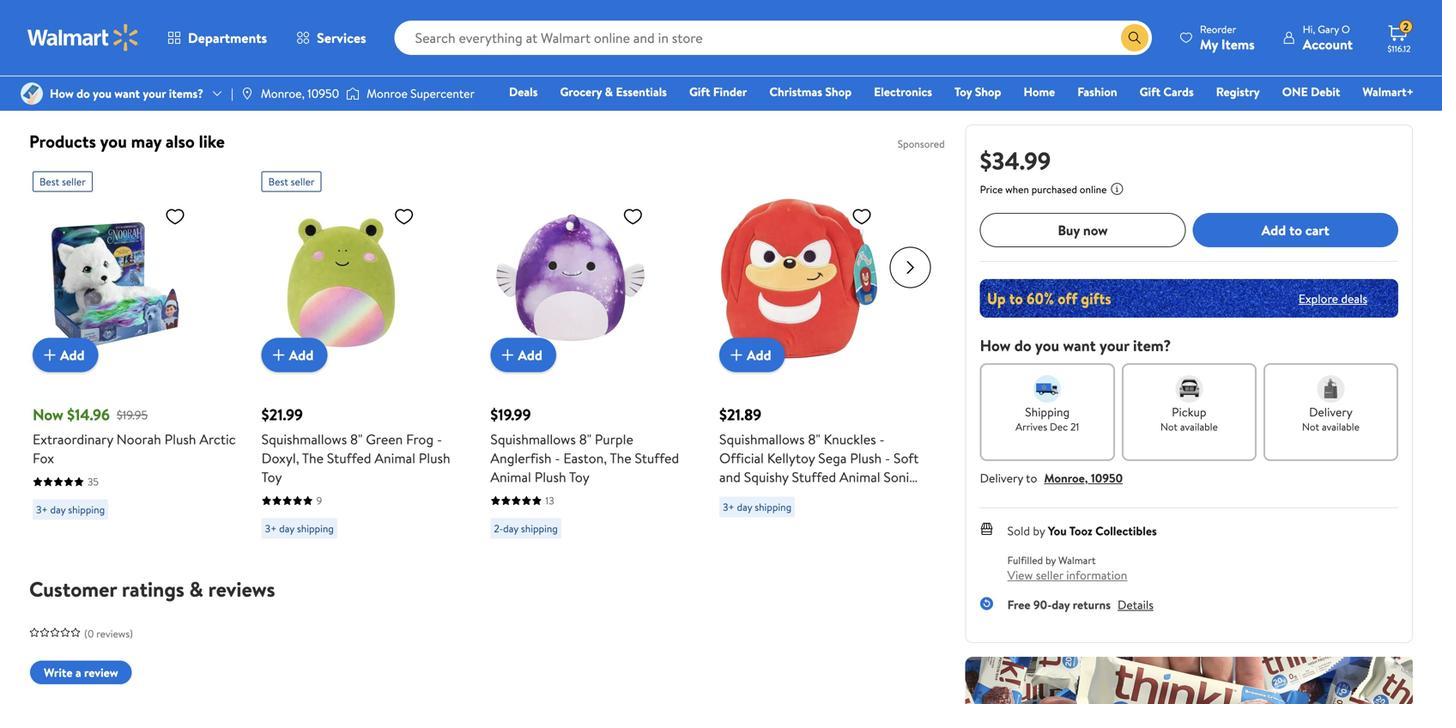 Task type: describe. For each thing, give the bounding box(es) containing it.
game
[[810, 487, 845, 505]]

how for how do you want your item?
[[981, 335, 1011, 356]]

items
[[1222, 35, 1256, 54]]

5%
[[280, 67, 297, 85]]

christmas
[[770, 83, 823, 100]]

squishmallows 8" purple anglerfish - easton, the stuffed animal plush toy image
[[491, 199, 650, 359]]

deals link
[[502, 82, 546, 101]]

delivery not available
[[1303, 404, 1360, 434]]

do for how do you want your items?
[[77, 85, 90, 102]]

1 vertical spatial &
[[189, 575, 203, 604]]

9
[[317, 493, 322, 508]]

services button
[[282, 17, 381, 58]]

shop for christmas shop
[[826, 83, 852, 100]]

reorder
[[1201, 22, 1237, 37]]

how do you want your items?
[[50, 85, 204, 102]]

3+ for $14.96
[[36, 502, 48, 517]]

pickup not available
[[1161, 404, 1219, 434]]

seller for now
[[62, 174, 86, 189]]

buy now button
[[981, 213, 1186, 247]]

shipping down 9
[[297, 521, 334, 536]]

monroe, 10950
[[261, 85, 339, 102]]

you for how do you want your item?
[[1036, 335, 1060, 356]]

animal for $21.99
[[375, 449, 416, 468]]

may
[[131, 129, 162, 153]]

add inside button
[[1262, 221, 1287, 239]]

search icon image
[[1128, 31, 1142, 45]]

day down and
[[737, 500, 753, 514]]

official
[[720, 449, 764, 468]]

Search search field
[[395, 21, 1153, 55]]

cart
[[1306, 221, 1330, 239]]

deals
[[509, 83, 538, 100]]

now
[[33, 404, 63, 426]]

add to cart image
[[269, 345, 289, 365]]

delivery for not
[[1310, 404, 1353, 420]]

toy shop link
[[947, 82, 1010, 101]]

intent image for shipping image
[[1034, 375, 1062, 403]]

sold by you tooz collectibles
[[1008, 523, 1158, 539]]

2 horizontal spatial seller
[[1036, 567, 1064, 584]]

free
[[1008, 597, 1031, 613]]

gift for gift finder
[[690, 83, 711, 100]]

frog
[[406, 430, 434, 449]]

best seller for now
[[40, 174, 86, 189]]

1 horizontal spatial 10950
[[1092, 470, 1123, 487]]

ratings
[[122, 575, 185, 604]]

price when purchased online
[[981, 182, 1107, 197]]

walmart image
[[27, 24, 139, 52]]

add button for squishmallows 8" green frog - doxyl, the stuffed animal plush toy image
[[262, 338, 327, 372]]

not for pickup
[[1161, 420, 1178, 434]]

8" for $21.99
[[350, 430, 363, 449]]

purple
[[595, 430, 634, 449]]

and
[[720, 468, 741, 487]]

0 horizontal spatial monroe,
[[261, 85, 305, 102]]

plush inside $21.99 squishmallows 8" green frog - doxyl, the stuffed animal plush toy
[[419, 449, 451, 468]]

to for delivery
[[1027, 470, 1038, 487]]

gary
[[1319, 22, 1340, 37]]

( 0 reviews )
[[84, 627, 133, 641]]

$116.12
[[1388, 43, 1412, 55]]

squishmallows for $19.99
[[491, 430, 576, 449]]

for
[[746, 505, 764, 524]]

do for how do you want your item?
[[1015, 335, 1032, 356]]

squishy
[[744, 468, 789, 487]]

gift finder
[[690, 83, 748, 100]]

add button for squishmallows 8" purple anglerfish - easton, the stuffed animal plush toy image
[[491, 338, 557, 372]]

walmart
[[1059, 553, 1096, 568]]

add to cart button
[[1193, 213, 1399, 247]]

shop for toy shop
[[975, 83, 1002, 100]]

Walmart Site-Wide search field
[[395, 21, 1153, 55]]

fox
[[33, 449, 54, 468]]

sponsored
[[898, 137, 945, 151]]

available for delivery
[[1323, 420, 1360, 434]]

one debit link
[[1275, 82, 1349, 101]]

add to favorites list, extraordinary noorah plush arctic fox image
[[165, 206, 186, 227]]

day down fox
[[50, 502, 66, 517]]

arrives
[[1016, 420, 1048, 434]]

essentials
[[616, 83, 667, 100]]

sold
[[1008, 523, 1031, 539]]

finder
[[714, 83, 748, 100]]

fashion link
[[1070, 82, 1126, 101]]

0
[[88, 627, 94, 641]]

easton,
[[564, 449, 607, 468]]

if
[[491, 67, 499, 85]]

a
[[75, 664, 81, 681]]

stuffed for $21.99
[[327, 449, 372, 468]]

the for $21.99
[[302, 449, 324, 468]]

0 vertical spatial reviews
[[208, 575, 275, 604]]

up to sixty percent off deals. shop now. image
[[981, 279, 1399, 318]]

walmart.com.
[[380, 67, 462, 85]]

fulfilled by walmart
[[1008, 553, 1096, 568]]

like
[[199, 129, 225, 153]]

90-
[[1034, 597, 1052, 613]]

13
[[546, 493, 555, 508]]

squishmallows 8" knuckles - official kellytoy sega plush - soft and squishy stuffed animal sonic the hedgehog game toy - great gift for kids image
[[720, 199, 880, 359]]

you for how do you want your items?
[[93, 85, 112, 102]]

squishmallows for $21.89
[[720, 430, 805, 449]]

view seller information link
[[1008, 567, 1128, 584]]

plush inside $21.89 squishmallows 8" knuckles - official kellytoy sega plush - soft and squishy stuffed animal sonic the hedgehog game toy - great gift for kids
[[851, 449, 882, 468]]

add to cart
[[1262, 221, 1330, 239]]

- inside $21.99 squishmallows 8" green frog - doxyl, the stuffed animal plush toy
[[437, 430, 442, 449]]

product group containing $19.99
[[491, 164, 696, 546]]

returns
[[1073, 597, 1111, 613]]

add for squishmallows 8" knuckles - official kellytoy sega plush - soft and squishy stuffed animal sonic the hedgehog game toy - great gift for kids image
[[747, 346, 772, 364]]

add to favorites list, squishmallows 8" knuckles - official kellytoy sega plush - soft and squishy stuffed animal sonic the hedgehog game toy - great gift for kids image
[[852, 206, 873, 227]]

want for item?
[[1064, 335, 1097, 356]]

toy inside $19.99 squishmallows 8" purple anglerfish - easton, the stuffed animal plush toy
[[569, 468, 590, 487]]

pickup
[[1173, 404, 1207, 420]]

knuckles
[[824, 430, 877, 449]]

add for squishmallows 8" purple anglerfish - easton, the stuffed animal plush toy image
[[518, 346, 543, 364]]

price
[[981, 182, 1003, 197]]

earn
[[249, 67, 277, 85]]

shipping down 13
[[521, 521, 558, 536]]

add to cart image for $19.99
[[498, 345, 518, 365]]

reorder my items
[[1201, 22, 1256, 54]]

fulfilled
[[1008, 553, 1044, 568]]

see
[[466, 67, 488, 85]]

intent image for pickup image
[[1176, 375, 1204, 403]]

2-day shipping
[[494, 521, 558, 536]]

walmart+ link
[[1356, 82, 1422, 101]]

add for squishmallows 8" green frog - doxyl, the stuffed animal plush toy image
[[289, 346, 314, 364]]

product group containing now $14.96
[[33, 164, 238, 546]]

add to cart image for $21.89
[[727, 345, 747, 365]]

0 vertical spatial &
[[605, 83, 613, 100]]

$21.99
[[262, 404, 303, 426]]

intent image for delivery image
[[1318, 375, 1345, 403]]

more
[[781, 68, 809, 85]]

now
[[1084, 221, 1109, 239]]

extraordinary noorah plush arctic fox image
[[33, 199, 192, 359]]

walmart+
[[1363, 83, 1415, 100]]

best for $21.99
[[269, 174, 288, 189]]

21
[[1071, 420, 1080, 434]]

one
[[1283, 83, 1309, 100]]

stuffed for $19.99
[[635, 449, 680, 468]]

also
[[166, 129, 195, 153]]

the for $19.99
[[610, 449, 632, 468]]

supercenter
[[411, 85, 475, 102]]

purchased
[[1032, 182, 1078, 197]]

toy inside $21.99 squishmallows 8" green frog - doxyl, the stuffed animal plush toy
[[262, 468, 282, 487]]

(
[[84, 627, 88, 641]]

grocery & essentials
[[560, 83, 667, 100]]

seller for $21.99
[[291, 174, 315, 189]]

add button for the extraordinary noorah plush arctic fox image
[[33, 338, 98, 372]]

next slide for products you may also like list image
[[890, 247, 932, 288]]

write a review
[[44, 664, 118, 681]]

back
[[330, 67, 358, 85]]

plush inside now $14.96 $19.95 extraordinary noorah plush arctic fox
[[165, 430, 196, 449]]



Task type: locate. For each thing, give the bounding box(es) containing it.
gift left cards
[[1140, 83, 1161, 100]]

2 not from the left
[[1303, 420, 1320, 434]]

1 best from the left
[[40, 174, 59, 189]]

 image for monroe supercenter
[[346, 85, 360, 102]]

monroe
[[367, 85, 408, 102]]

you up 'products you may also like'
[[93, 85, 112, 102]]

1 horizontal spatial not
[[1303, 420, 1320, 434]]

delivery inside the delivery not available
[[1310, 404, 1353, 420]]

1 vertical spatial reviews
[[96, 627, 130, 641]]

0 horizontal spatial delivery
[[981, 470, 1024, 487]]

8" inside $21.99 squishmallows 8" green frog - doxyl, the stuffed animal plush toy
[[350, 430, 363, 449]]

$21.89
[[720, 404, 762, 426]]

0 horizontal spatial squishmallows
[[262, 430, 347, 449]]

0 vertical spatial delivery
[[1310, 404, 1353, 420]]

stuffed inside $21.89 squishmallows 8" knuckles - official kellytoy sega plush - soft and squishy stuffed animal sonic the hedgehog game toy - great gift for kids
[[792, 468, 837, 487]]

add button up '$21.89'
[[720, 338, 786, 372]]

1 horizontal spatial best seller
[[269, 174, 315, 189]]

by for fulfilled
[[1046, 553, 1057, 568]]

2 horizontal spatial gift
[[1140, 83, 1161, 100]]

best
[[40, 174, 59, 189], [269, 174, 288, 189]]

monroe,
[[261, 85, 305, 102], [1045, 470, 1089, 487]]

available down intent image for pickup
[[1181, 420, 1219, 434]]

1 horizontal spatial to
[[1290, 221, 1303, 239]]

the inside $19.99 squishmallows 8" purple anglerfish - easton, the stuffed animal plush toy
[[610, 449, 632, 468]]

day
[[737, 500, 753, 514], [50, 502, 66, 517], [279, 521, 295, 536], [503, 521, 519, 536], [1052, 597, 1071, 613]]

one debit
[[1283, 83, 1341, 100]]

gift
[[690, 83, 711, 100], [1140, 83, 1161, 100], [720, 505, 743, 524]]

best for now
[[40, 174, 59, 189]]

1 vertical spatial you
[[100, 129, 127, 153]]

add up $19.99
[[518, 346, 543, 364]]

0 horizontal spatial reviews
[[96, 627, 130, 641]]

0 horizontal spatial best seller
[[40, 174, 86, 189]]

details
[[1118, 597, 1154, 613]]

0 horizontal spatial &
[[189, 575, 203, 604]]

2 horizontal spatial the
[[720, 487, 741, 505]]

home link
[[1017, 82, 1064, 101]]

by
[[1034, 523, 1046, 539], [1046, 553, 1057, 568]]

dec
[[1050, 420, 1069, 434]]

8" for $21.89
[[809, 430, 821, 449]]

 image
[[346, 85, 360, 102], [240, 87, 254, 100]]

animal inside $19.99 squishmallows 8" purple anglerfish - easton, the stuffed animal plush toy
[[491, 468, 532, 487]]

squishmallows down $19.99
[[491, 430, 576, 449]]

$19.99 squishmallows 8" purple anglerfish - easton, the stuffed animal plush toy
[[491, 404, 680, 487]]

10950 right 5%
[[308, 85, 339, 102]]

monroe, down dec
[[1045, 470, 1089, 487]]

3+
[[723, 500, 735, 514], [36, 502, 48, 517], [265, 521, 277, 536]]

$19.99
[[491, 404, 531, 426]]

1 horizontal spatial 3+
[[265, 521, 277, 536]]

0 horizontal spatial stuffed
[[327, 449, 372, 468]]

the right doxyl,
[[302, 449, 324, 468]]

2 horizontal spatial stuffed
[[792, 468, 837, 487]]

0 horizontal spatial 3+
[[36, 502, 48, 517]]

2 horizontal spatial squishmallows
[[720, 430, 805, 449]]

1 horizontal spatial animal
[[491, 468, 532, 487]]

toy
[[955, 83, 973, 100], [262, 468, 282, 487], [569, 468, 590, 487], [848, 487, 868, 505]]

3 squishmallows from the left
[[720, 430, 805, 449]]

plush inside $19.99 squishmallows 8" purple anglerfish - easton, the stuffed animal plush toy
[[535, 468, 567, 487]]

add to cart image
[[40, 345, 60, 365], [498, 345, 518, 365], [727, 345, 747, 365]]

1 horizontal spatial the
[[610, 449, 632, 468]]

you up intent image for shipping
[[1036, 335, 1060, 356]]

monroe, 10950 button
[[1045, 470, 1123, 487]]

1 horizontal spatial do
[[1015, 335, 1032, 356]]

not inside the delivery not available
[[1303, 420, 1320, 434]]

squishmallows down '$21.89'
[[720, 430, 805, 449]]

1 vertical spatial to
[[1027, 470, 1038, 487]]

account
[[1304, 35, 1354, 54]]

3+ for squishmallows
[[265, 521, 277, 536]]

1 vertical spatial want
[[1064, 335, 1097, 356]]

stuffed inside $19.99 squishmallows 8" purple anglerfish - easton, the stuffed animal plush toy
[[635, 449, 680, 468]]

1 vertical spatial 10950
[[1092, 470, 1123, 487]]

toy right anglerfish
[[569, 468, 590, 487]]

home
[[1024, 83, 1056, 100]]

squishmallows inside $21.99 squishmallows 8" green frog - doxyl, the stuffed animal plush toy
[[262, 430, 347, 449]]

reviews
[[208, 575, 275, 604], [96, 627, 130, 641]]

0 horizontal spatial want
[[114, 85, 140, 102]]

0 horizontal spatial your
[[143, 85, 166, 102]]

2 add to cart image from the left
[[498, 345, 518, 365]]

grocery
[[560, 83, 602, 100]]

add button up now
[[33, 338, 98, 372]]

delivery to monroe, 10950
[[981, 470, 1123, 487]]

2 horizontal spatial 3+
[[723, 500, 735, 514]]

0 vertical spatial you
[[93, 85, 112, 102]]

8" left knuckles
[[809, 430, 821, 449]]

you
[[1049, 523, 1067, 539]]

2 best seller from the left
[[269, 174, 315, 189]]

day down view seller information
[[1052, 597, 1071, 613]]

noorah
[[117, 430, 161, 449]]

add button for squishmallows 8" knuckles - official kellytoy sega plush - soft and squishy stuffed animal sonic the hedgehog game toy - great gift for kids image
[[720, 338, 786, 372]]

 image
[[21, 82, 43, 105]]

monroe, right | on the top left of page
[[261, 85, 305, 102]]

1 horizontal spatial gift
[[720, 505, 743, 524]]

item?
[[1134, 335, 1172, 356]]

grocery & essentials link
[[553, 82, 675, 101]]

free 90-day returns details
[[1008, 597, 1154, 613]]

1 horizontal spatial available
[[1323, 420, 1360, 434]]

3+ day shipping down 9
[[265, 521, 334, 536]]

the right easton,
[[610, 449, 632, 468]]

0 horizontal spatial seller
[[62, 174, 86, 189]]

1 add button from the left
[[33, 338, 98, 372]]

capital one  earn 5% cash back on walmart.com. see if you're pre-approved with no credit risk. learn more element
[[749, 68, 809, 86]]

squishmallows
[[262, 430, 347, 449], [491, 430, 576, 449], [720, 430, 805, 449]]

plush right green
[[419, 449, 451, 468]]

do up shipping
[[1015, 335, 1032, 356]]

credit
[[674, 67, 709, 85]]

shop left home
[[975, 83, 1002, 100]]

departments button
[[153, 17, 282, 58]]

registry
[[1217, 83, 1261, 100]]

0 horizontal spatial add to cart image
[[40, 345, 60, 365]]

not inside pickup not available
[[1161, 420, 1178, 434]]

1 horizontal spatial &
[[605, 83, 613, 100]]

debit
[[1312, 83, 1341, 100]]

green
[[366, 430, 403, 449]]

1 horizontal spatial monroe,
[[1045, 470, 1089, 487]]

1 horizontal spatial stuffed
[[635, 449, 680, 468]]

0 horizontal spatial animal
[[375, 449, 416, 468]]

)
[[130, 627, 133, 641]]

3 add to cart image from the left
[[727, 345, 747, 365]]

8" inside $21.89 squishmallows 8" knuckles - official kellytoy sega plush - soft and squishy stuffed animal sonic the hedgehog game toy - great gift for kids
[[809, 430, 821, 449]]

-
[[437, 430, 442, 449], [880, 430, 885, 449], [555, 449, 560, 468], [886, 449, 891, 468], [872, 487, 877, 505]]

by right fulfilled
[[1046, 553, 1057, 568]]

want up 'products you may also like'
[[114, 85, 140, 102]]

services
[[317, 28, 366, 47]]

1 horizontal spatial seller
[[291, 174, 315, 189]]

1 horizontal spatial add to cart image
[[498, 345, 518, 365]]

0 horizontal spatial how
[[50, 85, 74, 102]]

squishmallows for $21.99
[[262, 430, 347, 449]]

1 available from the left
[[1181, 420, 1219, 434]]

2 shop from the left
[[975, 83, 1002, 100]]

add for the extraordinary noorah plush arctic fox image
[[60, 346, 85, 364]]

 image right | on the top left of page
[[240, 87, 254, 100]]

items?
[[169, 85, 204, 102]]

your for item?
[[1100, 335, 1130, 356]]

0 horizontal spatial best
[[40, 174, 59, 189]]

toy inside $21.89 squishmallows 8" knuckles - official kellytoy sega plush - soft and squishy stuffed animal sonic the hedgehog game toy - great gift for kids
[[848, 487, 868, 505]]

to left 'cart'
[[1290, 221, 1303, 239]]

8" for $19.99
[[580, 430, 592, 449]]

add to cart image up $19.99
[[498, 345, 518, 365]]

available inside pickup not available
[[1181, 420, 1219, 434]]

hi, gary o account
[[1304, 22, 1354, 54]]

not
[[1161, 420, 1178, 434], [1303, 420, 1320, 434]]

the inside $21.99 squishmallows 8" green frog - doxyl, the stuffed animal plush toy
[[302, 449, 324, 468]]

gift left for at the bottom right of page
[[720, 505, 743, 524]]

2 squishmallows from the left
[[491, 430, 576, 449]]

explore
[[1299, 290, 1339, 307]]

toy right 'electronics'
[[955, 83, 973, 100]]

0 horizontal spatial 8"
[[350, 430, 363, 449]]

0 horizontal spatial gift
[[690, 83, 711, 100]]

approved
[[568, 67, 623, 85]]

2 8" from the left
[[580, 430, 592, 449]]

delivery down intent image for delivery
[[1310, 404, 1353, 420]]

do up products
[[77, 85, 90, 102]]

3 8" from the left
[[809, 430, 821, 449]]

add button up $21.99
[[262, 338, 327, 372]]

2 available from the left
[[1323, 420, 1360, 434]]

gift cards
[[1140, 83, 1195, 100]]

want left item?
[[1064, 335, 1097, 356]]

doxyl,
[[262, 449, 299, 468]]

& right grocery
[[605, 83, 613, 100]]

product group containing $21.89
[[720, 164, 925, 546]]

3 add button from the left
[[491, 338, 557, 372]]

gift inside $21.89 squishmallows 8" knuckles - official kellytoy sega plush - soft and squishy stuffed animal sonic the hedgehog game toy - great gift for kids
[[720, 505, 743, 524]]

delivery for to
[[981, 470, 1024, 487]]

add button up $19.99
[[491, 338, 557, 372]]

how for how do you want your items?
[[50, 85, 74, 102]]

shipping
[[1026, 404, 1070, 420]]

information
[[1067, 567, 1128, 584]]

1 horizontal spatial 3+ day shipping
[[265, 521, 334, 536]]

0 vertical spatial do
[[77, 85, 90, 102]]

0 horizontal spatial not
[[1161, 420, 1178, 434]]

toy down $21.99
[[262, 468, 282, 487]]

1 squishmallows from the left
[[262, 430, 347, 449]]

you left may on the left of page
[[100, 129, 127, 153]]

best seller
[[40, 174, 86, 189], [269, 174, 315, 189]]

hi,
[[1304, 22, 1316, 37]]

0 vertical spatial your
[[143, 85, 166, 102]]

1 vertical spatial monroe,
[[1045, 470, 1089, 487]]

available down intent image for delivery
[[1323, 420, 1360, 434]]

1 horizontal spatial 8"
[[580, 430, 592, 449]]

0 horizontal spatial the
[[302, 449, 324, 468]]

explore deals link
[[1293, 283, 1375, 314]]

1 horizontal spatial how
[[981, 335, 1011, 356]]

1 shop from the left
[[826, 83, 852, 100]]

$14.96
[[67, 404, 110, 426]]

add up $14.96
[[60, 346, 85, 364]]

1 horizontal spatial squishmallows
[[491, 430, 576, 449]]

1 not from the left
[[1161, 420, 1178, 434]]

10950 up collectibles
[[1092, 470, 1123, 487]]

2 best from the left
[[269, 174, 288, 189]]

learn more
[[749, 68, 809, 85]]

christmas shop link
[[762, 82, 860, 101]]

by left you
[[1034, 523, 1046, 539]]

 image left the on
[[346, 85, 360, 102]]

animal inside $21.89 squishmallows 8" knuckles - official kellytoy sega plush - soft and squishy stuffed animal sonic the hedgehog game toy - great gift for kids
[[840, 468, 881, 487]]

how
[[50, 85, 74, 102], [981, 335, 1011, 356]]

add left 'cart'
[[1262, 221, 1287, 239]]

shipping down the squishy
[[755, 500, 792, 514]]

 image for monroe, 10950
[[240, 87, 254, 100]]

capitalone image
[[166, 56, 236, 100]]

1 horizontal spatial best
[[269, 174, 288, 189]]

add to cart image up now
[[40, 345, 60, 365]]

3+ day shipping down 35
[[36, 502, 105, 517]]

0 horizontal spatial shop
[[826, 83, 852, 100]]

0 horizontal spatial 3+ day shipping
[[36, 502, 105, 517]]

electronics
[[874, 83, 933, 100]]

anglerfish
[[491, 449, 552, 468]]

squishmallows inside $19.99 squishmallows 8" purple anglerfish - easton, the stuffed animal plush toy
[[491, 430, 576, 449]]

3 product group from the left
[[491, 164, 696, 546]]

0 horizontal spatial to
[[1027, 470, 1038, 487]]

your for items?
[[143, 85, 166, 102]]

1 8" from the left
[[350, 430, 363, 449]]

o
[[1342, 22, 1351, 37]]

1 best seller from the left
[[40, 174, 86, 189]]

2 horizontal spatial 3+ day shipping
[[723, 500, 792, 514]]

2 add button from the left
[[262, 338, 327, 372]]

2 vertical spatial you
[[1036, 335, 1060, 356]]

gift left risk.
[[690, 83, 711, 100]]

2 horizontal spatial add to cart image
[[727, 345, 747, 365]]

gift for gift cards
[[1140, 83, 1161, 100]]

|
[[231, 85, 233, 102]]

earn 5% cash back on walmart.com. see if you're pre-approved with no credit risk.
[[249, 67, 736, 85]]

not for delivery
[[1303, 420, 1320, 434]]

not down intent image for delivery
[[1303, 420, 1320, 434]]

2
[[1404, 20, 1410, 34]]

animal inside $21.99 squishmallows 8" green frog - doxyl, the stuffed animal plush toy
[[375, 449, 416, 468]]

hedgehog
[[745, 487, 807, 505]]

add to favorites list, squishmallows 8" purple anglerfish - easton, the stuffed animal plush toy image
[[623, 206, 644, 227]]

3+ day shipping for $14.96
[[36, 502, 105, 517]]

3+ left for at the bottom right of page
[[723, 500, 735, 514]]

squishmallows down $21.99
[[262, 430, 347, 449]]

4 add button from the left
[[720, 338, 786, 372]]

0 horizontal spatial do
[[77, 85, 90, 102]]

plush left arctic
[[165, 430, 196, 449]]

1 horizontal spatial want
[[1064, 335, 1097, 356]]

arctic
[[200, 430, 236, 449]]

the inside $21.89 squishmallows 8" knuckles - official kellytoy sega plush - soft and squishy stuffed animal sonic the hedgehog game toy - great gift for kids
[[720, 487, 741, 505]]

the left for at the bottom right of page
[[720, 487, 741, 505]]

1 vertical spatial by
[[1046, 553, 1057, 568]]

your left items?
[[143, 85, 166, 102]]

1 horizontal spatial reviews
[[208, 575, 275, 604]]

2 product group from the left
[[262, 164, 467, 546]]

stuffed inside $21.99 squishmallows 8" green frog - doxyl, the stuffed animal plush toy
[[327, 449, 372, 468]]

gift cards link
[[1133, 82, 1202, 101]]

0 vertical spatial to
[[1290, 221, 1303, 239]]

want for items?
[[114, 85, 140, 102]]

you
[[93, 85, 112, 102], [100, 129, 127, 153], [1036, 335, 1060, 356]]

8"
[[350, 430, 363, 449], [580, 430, 592, 449], [809, 430, 821, 449]]

best seller for $21.99
[[269, 174, 315, 189]]

you're
[[503, 67, 540, 85]]

product group containing $21.99
[[262, 164, 467, 546]]

1 vertical spatial delivery
[[981, 470, 1024, 487]]

customer
[[29, 575, 117, 604]]

to inside button
[[1290, 221, 1303, 239]]

day down doxyl,
[[279, 521, 295, 536]]

tooz
[[1070, 523, 1093, 539]]

plush up 13
[[535, 468, 567, 487]]

1 horizontal spatial  image
[[346, 85, 360, 102]]

add button
[[33, 338, 98, 372], [262, 338, 327, 372], [491, 338, 557, 372], [720, 338, 786, 372]]

how do you want your item?
[[981, 335, 1172, 356]]

0 vertical spatial monroe,
[[261, 85, 305, 102]]

not down intent image for pickup
[[1161, 420, 1178, 434]]

0 horizontal spatial available
[[1181, 420, 1219, 434]]

3+ down doxyl,
[[265, 521, 277, 536]]

2 horizontal spatial 8"
[[809, 430, 821, 449]]

delivery up sold
[[981, 470, 1024, 487]]

animal for $19.99
[[491, 468, 532, 487]]

registry link
[[1209, 82, 1268, 101]]

3+ day shipping for squishmallows
[[265, 521, 334, 536]]

to down arrives
[[1027, 470, 1038, 487]]

$21.89 squishmallows 8" knuckles - official kellytoy sega plush - soft and squishy stuffed animal sonic the hedgehog game toy - great gift for kids
[[720, 404, 919, 524]]

1 product group from the left
[[33, 164, 238, 546]]

1 horizontal spatial your
[[1100, 335, 1130, 356]]

0 vertical spatial how
[[50, 85, 74, 102]]

1 vertical spatial do
[[1015, 335, 1032, 356]]

available for pickup
[[1181, 420, 1219, 434]]

8" left green
[[350, 430, 363, 449]]

toy right game
[[848, 487, 868, 505]]

now $14.96 $19.95 extraordinary noorah plush arctic fox
[[33, 404, 236, 468]]

0 horizontal spatial 10950
[[308, 85, 339, 102]]

1 vertical spatial how
[[981, 335, 1011, 356]]

extraordinary
[[33, 430, 113, 449]]

squishmallows inside $21.89 squishmallows 8" knuckles - official kellytoy sega plush - soft and squishy stuffed animal sonic the hedgehog game toy - great gift for kids
[[720, 430, 805, 449]]

0 horizontal spatial  image
[[240, 87, 254, 100]]

seller
[[62, 174, 86, 189], [291, 174, 315, 189], [1036, 567, 1064, 584]]

add up $21.99
[[289, 346, 314, 364]]

products
[[29, 129, 96, 153]]

by for sold
[[1034, 523, 1046, 539]]

8" inside $19.99 squishmallows 8" purple anglerfish - easton, the stuffed animal plush toy
[[580, 430, 592, 449]]

0 vertical spatial by
[[1034, 523, 1046, 539]]

departments
[[188, 28, 267, 47]]

add to cart image up '$21.89'
[[727, 345, 747, 365]]

3+ day shipping down the squishy
[[723, 500, 792, 514]]

1 add to cart image from the left
[[40, 345, 60, 365]]

plush right sega
[[851, 449, 882, 468]]

1 vertical spatial your
[[1100, 335, 1130, 356]]

2 horizontal spatial animal
[[840, 468, 881, 487]]

to for add
[[1290, 221, 1303, 239]]

1 horizontal spatial delivery
[[1310, 404, 1353, 420]]

& right the ratings
[[189, 575, 203, 604]]

1 horizontal spatial shop
[[975, 83, 1002, 100]]

shop right 'christmas'
[[826, 83, 852, 100]]

8" left purple at the left bottom
[[580, 430, 592, 449]]

add to favorites list, squishmallows 8" green frog - doxyl, the stuffed animal plush toy image
[[394, 206, 415, 227]]

legal information image
[[1111, 182, 1125, 196]]

view
[[1008, 567, 1034, 584]]

add up '$21.89'
[[747, 346, 772, 364]]

0 vertical spatial want
[[114, 85, 140, 102]]

shipping
[[755, 500, 792, 514], [68, 502, 105, 517], [297, 521, 334, 536], [521, 521, 558, 536]]

available inside the delivery not available
[[1323, 420, 1360, 434]]

want
[[114, 85, 140, 102], [1064, 335, 1097, 356]]

squishmallows 8" green frog - doxyl, the stuffed animal plush toy image
[[262, 199, 421, 359]]

- inside $19.99 squishmallows 8" purple anglerfish - easton, the stuffed animal plush toy
[[555, 449, 560, 468]]

0 vertical spatial 10950
[[308, 85, 339, 102]]

review
[[84, 664, 118, 681]]

cards
[[1164, 83, 1195, 100]]

your left item?
[[1100, 335, 1130, 356]]

cash
[[300, 67, 327, 85]]

4 product group from the left
[[720, 164, 925, 546]]

shipping down 35
[[68, 502, 105, 517]]

product group
[[33, 164, 238, 546], [262, 164, 467, 546], [491, 164, 696, 546], [720, 164, 925, 546]]

on
[[362, 67, 377, 85]]

3+ down fox
[[36, 502, 48, 517]]

sega
[[819, 449, 847, 468]]

day down anglerfish
[[503, 521, 519, 536]]



Task type: vqa. For each thing, say whether or not it's contained in the screenshot.
3rd 8" from right
yes



